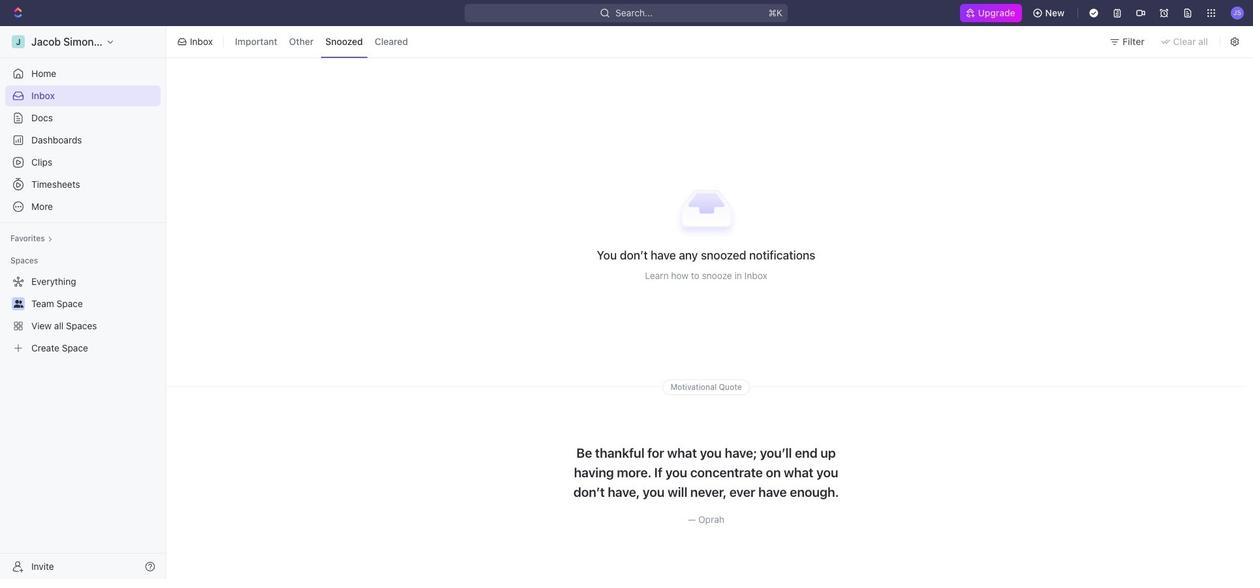 Task type: describe. For each thing, give the bounding box(es) containing it.
user group image
[[13, 300, 23, 308]]

jacob simon's workspace, , element
[[12, 35, 25, 48]]



Task type: vqa. For each thing, say whether or not it's contained in the screenshot.
Hide dropdown button
no



Task type: locate. For each thing, give the bounding box(es) containing it.
sidebar navigation
[[0, 26, 169, 580]]

tree inside the sidebar navigation
[[5, 272, 161, 359]]

tab list
[[228, 24, 415, 60]]

tree
[[5, 272, 161, 359]]



